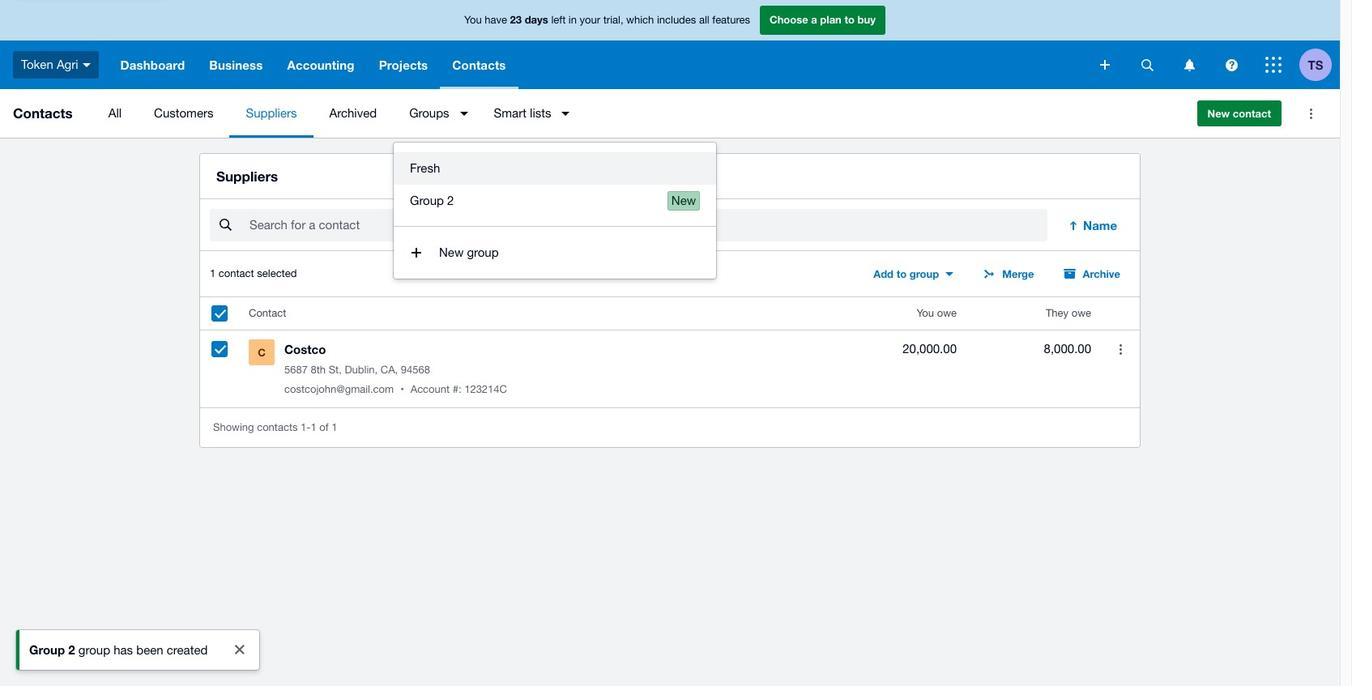 Task type: vqa. For each thing, say whether or not it's contained in the screenshot.
"They Owe"
yes



Task type: describe. For each thing, give the bounding box(es) containing it.
c
[[258, 346, 266, 359]]

group for group 2
[[410, 194, 444, 207]]

1-
[[301, 422, 311, 434]]

add to group
[[874, 268, 939, 281]]

0 horizontal spatial 1
[[210, 268, 216, 280]]

projects
[[379, 58, 428, 72]]

owe for they owe
[[1072, 307, 1092, 320]]

token agri button
[[0, 41, 108, 89]]

•
[[400, 384, 404, 396]]

lists
[[530, 106, 551, 120]]

5687
[[284, 364, 308, 376]]

20,000.00 link
[[903, 340, 957, 359]]

archived
[[329, 106, 377, 120]]

new contact button
[[1197, 100, 1282, 126]]

ts button
[[1300, 41, 1341, 89]]

dashboard
[[120, 58, 185, 72]]

new for new group
[[439, 246, 464, 259]]

you have 23 days left in your trial, which includes all features
[[464, 13, 750, 26]]

they owe
[[1046, 307, 1092, 320]]

fresh button
[[394, 152, 716, 185]]

customers
[[154, 106, 214, 120]]

smart
[[494, 106, 527, 120]]

choose a plan to buy
[[770, 13, 876, 26]]

8th
[[311, 364, 326, 376]]

new for new contact
[[1208, 107, 1230, 120]]

8,000.00 link
[[1044, 340, 1092, 359]]

all
[[699, 14, 710, 26]]

suppliers inside suppliers button
[[246, 106, 297, 120]]

contact for new
[[1233, 107, 1272, 120]]

add
[[874, 268, 894, 281]]

projects button
[[367, 41, 440, 89]]

0 horizontal spatial svg image
[[1142, 59, 1154, 71]]

contacts
[[257, 422, 298, 434]]

1 contact selected
[[210, 268, 297, 280]]

1 horizontal spatial svg image
[[1266, 57, 1282, 73]]

groups button
[[393, 89, 478, 138]]

close toast message image
[[235, 645, 245, 655]]

groups
[[409, 106, 449, 120]]

contact
[[249, 307, 286, 320]]

all
[[108, 106, 122, 120]]

0 vertical spatial to
[[845, 13, 855, 26]]

showing
[[213, 422, 254, 434]]

in
[[569, 14, 577, 26]]

contacts button
[[440, 41, 518, 89]]

#:
[[453, 384, 462, 396]]

all button
[[92, 89, 138, 138]]

has
[[114, 644, 133, 657]]

you for you have 23 days left in your trial, which includes all features
[[464, 14, 482, 26]]

archive
[[1083, 268, 1121, 281]]

they
[[1046, 307, 1069, 320]]

ca,
[[381, 364, 398, 376]]

you for you owe
[[917, 307, 935, 320]]

been
[[136, 644, 163, 657]]

choose
[[770, 13, 809, 26]]

contact groups menu menu
[[394, 143, 716, 227]]

name button
[[1058, 209, 1131, 242]]

archive button
[[1054, 261, 1131, 287]]

created
[[167, 644, 208, 657]]

costcojohn@gmail.com
[[284, 384, 394, 396]]

2 for group 2
[[447, 194, 454, 207]]



Task type: locate. For each thing, give the bounding box(es) containing it.
group 2
[[410, 194, 454, 207]]

owe for you owe
[[937, 307, 957, 320]]

token agri
[[21, 57, 78, 71]]

accounting
[[287, 58, 355, 72]]

contact inside new contact 'button'
[[1233, 107, 1272, 120]]

to
[[845, 13, 855, 26], [897, 268, 907, 281]]

group for group 2 group has been created
[[29, 643, 65, 657]]

suppliers
[[246, 106, 297, 120], [216, 168, 278, 185]]

merge
[[1003, 268, 1035, 281]]

new group button
[[394, 237, 716, 269]]

0 horizontal spatial to
[[845, 13, 855, 26]]

dashboard link
[[108, 41, 197, 89]]

left
[[551, 14, 566, 26]]

banner
[[0, 0, 1341, 89]]

new inside contact groups menu menu
[[672, 194, 696, 207]]

owe
[[937, 307, 957, 320], [1072, 307, 1092, 320]]

features
[[713, 14, 750, 26]]

you inside you have 23 days left in your trial, which includes all features
[[464, 14, 482, 26]]

2 horizontal spatial group
[[910, 268, 939, 281]]

merge button
[[974, 261, 1044, 287]]

you owe
[[917, 307, 957, 320]]

your
[[580, 14, 601, 26]]

smart lists
[[494, 106, 551, 120]]

owe right they
[[1072, 307, 1092, 320]]

new
[[1208, 107, 1230, 120], [672, 194, 696, 207], [439, 246, 464, 259]]

1 right the of
[[332, 422, 337, 434]]

selected
[[257, 268, 297, 280]]

add to group button
[[864, 261, 964, 287]]

group for add
[[910, 268, 939, 281]]

contact for 1
[[219, 268, 254, 280]]

0 vertical spatial contacts
[[452, 58, 506, 72]]

2 inside contact groups menu menu
[[447, 194, 454, 207]]

1 vertical spatial contact
[[219, 268, 254, 280]]

0 horizontal spatial contact
[[219, 268, 254, 280]]

0 horizontal spatial contacts
[[13, 105, 73, 122]]

group
[[410, 194, 444, 207], [29, 643, 65, 657]]

accounting button
[[275, 41, 367, 89]]

new inside 'button'
[[1208, 107, 1230, 120]]

suppliers down business
[[246, 106, 297, 120]]

20,000.00
[[903, 342, 957, 356]]

you left have
[[464, 14, 482, 26]]

1 vertical spatial group
[[29, 643, 65, 657]]

1
[[210, 268, 216, 280], [311, 422, 317, 434], [332, 422, 337, 434]]

more row options image
[[1105, 333, 1137, 366]]

group left has
[[29, 643, 65, 657]]

1 horizontal spatial group
[[410, 194, 444, 207]]

0 horizontal spatial owe
[[937, 307, 957, 320]]

new for new
[[672, 194, 696, 207]]

2 vertical spatial group
[[78, 644, 110, 657]]

group
[[394, 143, 716, 279]]

2 left has
[[68, 643, 75, 657]]

0 horizontal spatial you
[[464, 14, 482, 26]]

menu
[[92, 89, 1185, 138]]

1 horizontal spatial to
[[897, 268, 907, 281]]

contacts down have
[[452, 58, 506, 72]]

suppliers down suppliers button
[[216, 168, 278, 185]]

to left buy on the top
[[845, 13, 855, 26]]

contact left actions menu icon
[[1233, 107, 1272, 120]]

8,000.00
[[1044, 342, 1092, 356]]

suppliers button
[[230, 89, 313, 138]]

123214c
[[465, 384, 507, 396]]

group inside alert
[[29, 643, 65, 657]]

plan
[[820, 13, 842, 26]]

you up 20,000.00
[[917, 307, 935, 320]]

svg image inside the token agri popup button
[[82, 63, 90, 67]]

a
[[812, 13, 818, 26]]

0 horizontal spatial group
[[78, 644, 110, 657]]

st,
[[329, 364, 342, 376]]

name
[[1084, 218, 1118, 233]]

contact list table element
[[200, 298, 1140, 408]]

to inside popup button
[[897, 268, 907, 281]]

dublin,
[[345, 364, 378, 376]]

costco
[[284, 342, 326, 357]]

1 owe from the left
[[937, 307, 957, 320]]

close toast message button
[[224, 634, 256, 666]]

business
[[209, 58, 263, 72]]

to right add at the right of page
[[897, 268, 907, 281]]

group for group
[[78, 644, 110, 657]]

archived button
[[313, 89, 393, 138]]

smart lists button
[[478, 89, 580, 138]]

fresh
[[410, 161, 440, 175]]

which
[[627, 14, 654, 26]]

new group
[[439, 246, 499, 259]]

token
[[21, 57, 53, 71]]

group inside button
[[467, 246, 499, 259]]

business button
[[197, 41, 275, 89]]

0 vertical spatial group
[[467, 246, 499, 259]]

2 vertical spatial new
[[439, 246, 464, 259]]

1 vertical spatial group
[[910, 268, 939, 281]]

0 horizontal spatial 2
[[68, 643, 75, 657]]

1 vertical spatial new
[[672, 194, 696, 207]]

23
[[510, 13, 522, 26]]

2 horizontal spatial 1
[[332, 422, 337, 434]]

group containing fresh
[[394, 143, 716, 279]]

0 vertical spatial group
[[410, 194, 444, 207]]

buy
[[858, 13, 876, 26]]

0 vertical spatial suppliers
[[246, 106, 297, 120]]

contact
[[1233, 107, 1272, 120], [219, 268, 254, 280]]

have
[[485, 14, 507, 26]]

actions menu image
[[1295, 97, 1328, 130]]

new contact
[[1208, 107, 1272, 120]]

1 vertical spatial suppliers
[[216, 168, 278, 185]]

1 vertical spatial you
[[917, 307, 935, 320]]

showing contacts 1-1 of 1
[[213, 422, 337, 434]]

includes
[[657, 14, 696, 26]]

1 left the of
[[311, 422, 317, 434]]

1 left selected
[[210, 268, 216, 280]]

2 for group 2 group has been created
[[68, 643, 75, 657]]

0 vertical spatial contact
[[1233, 107, 1272, 120]]

new inside button
[[439, 246, 464, 259]]

trial,
[[604, 14, 624, 26]]

0 horizontal spatial group
[[29, 643, 65, 657]]

of
[[320, 422, 329, 434]]

0 vertical spatial you
[[464, 14, 482, 26]]

1 vertical spatial 2
[[68, 643, 75, 657]]

2 up "new group" on the left of the page
[[447, 194, 454, 207]]

1 horizontal spatial 2
[[447, 194, 454, 207]]

account
[[411, 384, 450, 396]]

group inside popup button
[[910, 268, 939, 281]]

group 2 group has been created
[[29, 643, 208, 657]]

1 vertical spatial contacts
[[13, 105, 73, 122]]

contacts down token
[[13, 105, 73, 122]]

2 horizontal spatial new
[[1208, 107, 1230, 120]]

2
[[447, 194, 454, 207], [68, 643, 75, 657]]

costco 5687 8th st, dublin, ca, 94568 costcojohn@gmail.com • account #: 123214c
[[284, 342, 507, 396]]

1 horizontal spatial owe
[[1072, 307, 1092, 320]]

0 horizontal spatial new
[[439, 246, 464, 259]]

svg image
[[1185, 59, 1195, 71], [1226, 59, 1238, 71], [1101, 60, 1110, 70], [82, 63, 90, 67]]

ts
[[1309, 57, 1324, 72]]

1 horizontal spatial contacts
[[452, 58, 506, 72]]

you inside contact list table element
[[917, 307, 935, 320]]

svg image
[[1266, 57, 1282, 73], [1142, 59, 1154, 71]]

menu containing all
[[92, 89, 1185, 138]]

contacts inside popup button
[[452, 58, 506, 72]]

group inside group 2 group has been created
[[78, 644, 110, 657]]

0 vertical spatial new
[[1208, 107, 1230, 120]]

contact left selected
[[219, 268, 254, 280]]

94568
[[401, 364, 430, 376]]

group 2 alert
[[16, 631, 260, 670]]

group inside menu
[[410, 194, 444, 207]]

group
[[467, 246, 499, 259], [910, 268, 939, 281], [78, 644, 110, 657]]

0 vertical spatial 2
[[447, 194, 454, 207]]

2 inside alert
[[68, 643, 75, 657]]

1 vertical spatial to
[[897, 268, 907, 281]]

2 owe from the left
[[1072, 307, 1092, 320]]

1 horizontal spatial group
[[467, 246, 499, 259]]

banner containing ts
[[0, 0, 1341, 89]]

1 horizontal spatial new
[[672, 194, 696, 207]]

Search for a contact field
[[248, 210, 1048, 241]]

1 horizontal spatial you
[[917, 307, 935, 320]]

1 horizontal spatial 1
[[311, 422, 317, 434]]

you
[[464, 14, 482, 26], [917, 307, 935, 320]]

1 horizontal spatial contact
[[1233, 107, 1272, 120]]

agri
[[57, 57, 78, 71]]

contacts
[[452, 58, 506, 72], [13, 105, 73, 122]]

group down fresh
[[410, 194, 444, 207]]

days
[[525, 13, 549, 26]]

owe up 20,000.00
[[937, 307, 957, 320]]

customers button
[[138, 89, 230, 138]]



